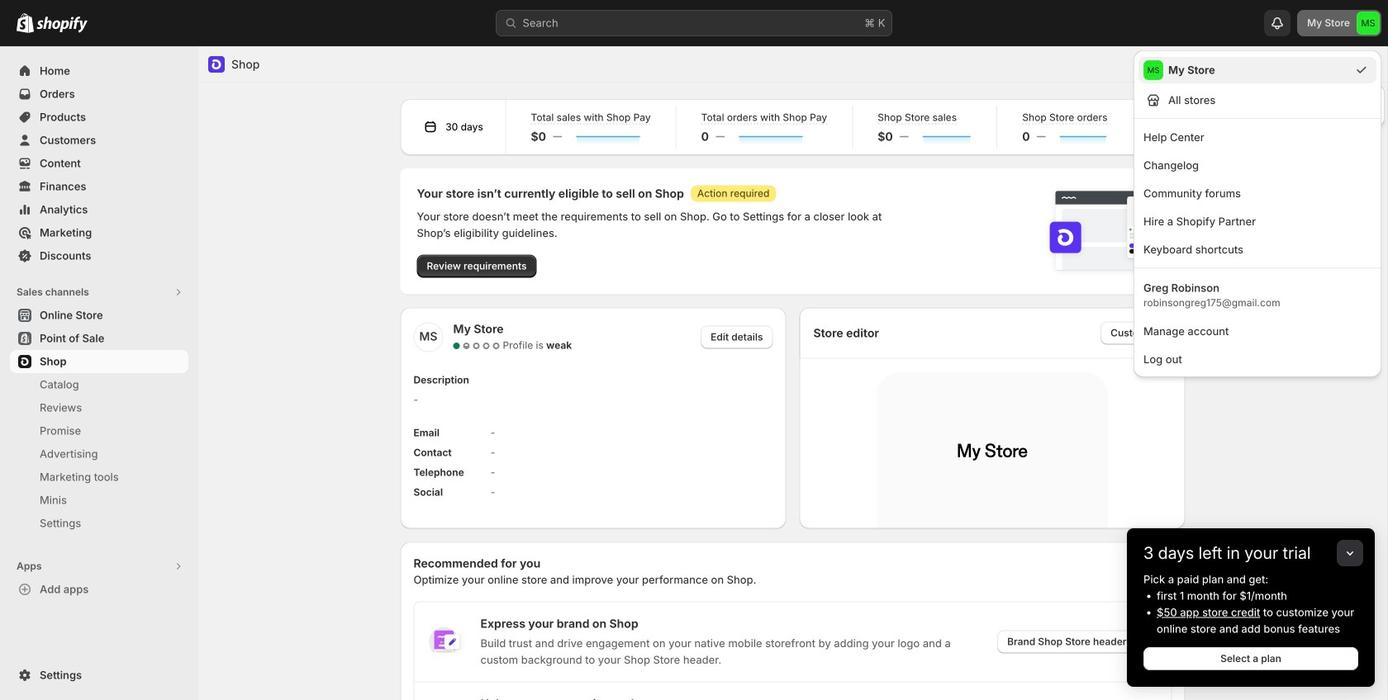 Task type: locate. For each thing, give the bounding box(es) containing it.
icon for shop image
[[208, 56, 225, 73]]

fullscreen dialog
[[198, 46, 1388, 701]]

menu
[[1134, 50, 1382, 378]]

my store image
[[1357, 12, 1380, 35]]

shopify image
[[17, 13, 34, 33], [36, 16, 88, 33]]

0 horizontal spatial shopify image
[[17, 13, 34, 33]]



Task type: vqa. For each thing, say whether or not it's contained in the screenshot.
text field
no



Task type: describe. For each thing, give the bounding box(es) containing it.
1 horizontal spatial shopify image
[[36, 16, 88, 33]]

my store image
[[1144, 60, 1164, 80]]



